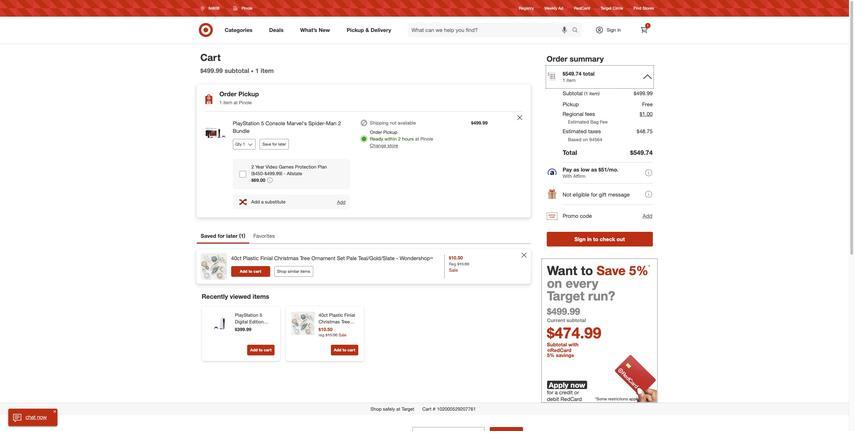 Task type: vqa. For each thing, say whether or not it's contained in the screenshot.
rightmost wovenbyrd
no



Task type: locate. For each thing, give the bounding box(es) containing it.
as right low at the right top
[[591, 167, 597, 173]]

add inside the $399.99 add to cart
[[250, 348, 258, 353]]

1 vertical spatial item
[[567, 77, 576, 83]]

later for saved for later ( 1 )
[[226, 233, 238, 240]]

weekly ad link
[[545, 5, 564, 11]]

playstation 5 digital edition console image
[[207, 313, 231, 336], [207, 313, 231, 336]]

in for sign in to check out
[[587, 236, 592, 243]]

item inside order pickup 1 item at pinole
[[223, 100, 232, 106]]

item)
[[590, 91, 600, 97]]

$69.00
[[251, 177, 265, 183]]

2 left hours
[[398, 136, 401, 142]]

to inside '40ct plastic finial christmas tree ornament set pale teal/gold/slate - wondershop™' list item
[[249, 269, 252, 274]]

1 horizontal spatial item
[[261, 67, 274, 75]]

1 horizontal spatial tree
[[341, 320, 350, 325]]

shop left similar in the bottom left of the page
[[277, 269, 287, 274]]

a left substitute on the top left of page
[[261, 199, 264, 205]]

0 horizontal spatial sale
[[339, 333, 346, 338]]

0 vertical spatial a
[[261, 199, 264, 205]]

*some restrictions apply.
[[595, 397, 640, 402]]

1 vertical spatial ornament
[[319, 326, 340, 332]]

1 vertical spatial 2
[[398, 136, 401, 142]]

$10.50 for $10.50 reg $15.00 sale
[[319, 327, 333, 333]]

recently
[[202, 293, 228, 301]]

add to cart button
[[231, 267, 270, 277], [247, 346, 275, 356], [331, 346, 358, 356]]

deals link
[[264, 23, 292, 37]]

later for save for later
[[278, 142, 286, 147]]

- right teal/gold/slate
[[396, 255, 398, 262]]

cart inside '40ct plastic finial christmas tree ornament set pale teal/gold/slate - wondershop™' list item
[[254, 269, 261, 274]]

5 for console
[[261, 120, 264, 127]]

1 horizontal spatial now
[[571, 381, 585, 390]]

1 vertical spatial sign
[[575, 236, 586, 243]]

0 vertical spatial $10.50
[[449, 255, 463, 261]]

plastic down )
[[243, 255, 259, 262]]

40ct up the $10.50 reg $15.00 sale
[[319, 313, 328, 319]]

for left credit
[[547, 390, 554, 397]]

sale
[[449, 268, 458, 273], [339, 333, 346, 338]]

items
[[300, 269, 310, 274], [253, 293, 269, 301]]

Store pickup radio
[[361, 136, 367, 143]]

pickup up within on the left
[[383, 130, 398, 135]]

$15.00 inside the $10.50 reg $15.00 sale
[[326, 333, 338, 338]]

in left check
[[587, 236, 592, 243]]

1 horizontal spatial order
[[370, 130, 382, 135]]

1 horizontal spatial $10.50
[[449, 255, 463, 261]]

shop similar items
[[277, 269, 310, 274]]

finial up the $10.50 reg $15.00 sale
[[344, 313, 355, 319]]

$10.50 reg $15.00 sale
[[319, 327, 346, 338]]

save up 'video'
[[262, 142, 271, 147]]

add to cart inside '40ct plastic finial christmas tree ornament set pale teal/gold/slate - wondershop™' list item
[[240, 269, 261, 274]]

subtotal for subtotal (1 item)
[[563, 90, 583, 97]]

find stores link
[[634, 5, 654, 11]]

$549.74 for $549.74 total 1 item
[[563, 70, 582, 77]]

0 vertical spatial subtotal
[[563, 90, 583, 97]]

2 as from the left
[[591, 167, 597, 173]]

$15.00 for $10.50 reg $15.00 sale
[[326, 333, 338, 338]]

target down want
[[547, 289, 585, 304]]

playstation 5 digital edition console
[[235, 313, 264, 332]]

1 vertical spatial order
[[219, 90, 237, 98]]

$499.99 inside cart item ready to fulfill group
[[471, 120, 488, 126]]

0 horizontal spatial items
[[253, 293, 269, 301]]

0 horizontal spatial christmas
[[274, 255, 299, 262]]

pickup inside order pickup 1 item at pinole
[[238, 90, 259, 98]]

sale for $10.50 reg $15.00 sale
[[449, 268, 458, 273]]

tree up shop similar items
[[300, 255, 310, 262]]

console up save for later
[[266, 120, 285, 127]]

finial for 40ct plastic finial christmas tree ornament set - wondershop™
[[344, 313, 355, 319]]

items right viewed
[[253, 293, 269, 301]]

to inside the $399.99 add to cart
[[259, 348, 263, 353]]

ornament left pale
[[312, 255, 335, 262]]

none radio inside cart item ready to fulfill group
[[361, 120, 367, 127]]

0 horizontal spatial -
[[284, 171, 286, 176]]

plastic inside the '40ct plastic finial christmas tree ornament set - wondershop™'
[[329, 313, 343, 319]]

finial inside the '40ct plastic finial christmas tree ornament set - wondershop™'
[[344, 313, 355, 319]]

not
[[563, 192, 571, 198]]

sign inside button
[[575, 236, 586, 243]]

40ct for 40ct plastic finial christmas tree ornament set - wondershop™
[[319, 313, 328, 319]]

2 vertical spatial target
[[402, 407, 415, 413]]

christmas
[[274, 255, 299, 262], [319, 320, 340, 325]]

1 horizontal spatial add button
[[643, 212, 653, 221]]

1 horizontal spatial finial
[[344, 313, 355, 319]]

playstation up digital
[[235, 313, 258, 319]]

0 horizontal spatial later
[[226, 233, 238, 240]]

order for order summary
[[547, 54, 568, 63]]

now inside button
[[37, 415, 47, 421]]

christmas inside list item
[[274, 255, 299, 262]]

5%
[[629, 263, 649, 279], [547, 353, 555, 359]]

finial down favorites link
[[260, 255, 273, 262]]

target right safely
[[402, 407, 415, 413]]

playstation for playstation 5 digital edition console
[[235, 313, 258, 319]]

tree for pale
[[300, 255, 310, 262]]

0 vertical spatial console
[[266, 120, 285, 127]]

on every target run?
[[547, 276, 616, 304]]

94806 button
[[196, 2, 227, 14]]

0 vertical spatial order
[[547, 54, 568, 63]]

1 vertical spatial pinole
[[239, 100, 252, 106]]

gift
[[599, 192, 607, 198]]

savings
[[556, 353, 574, 359]]

item for $549.74 total
[[567, 77, 576, 83]]

2 inside order pickup ready within 2 hours at pinole change store
[[398, 136, 401, 142]]

- inside '2 year video games protection plan ($450-$499.99) - allstate'
[[284, 171, 286, 176]]

2 horizontal spatial item
[[567, 77, 576, 83]]

pay
[[563, 167, 572, 173]]

5 up edition
[[260, 313, 262, 319]]

pickup up regional
[[563, 101, 579, 108]]

$549.74
[[563, 70, 582, 77], [630, 149, 653, 157]]

0 vertical spatial christmas
[[274, 255, 299, 262]]

1 horizontal spatial plastic
[[329, 313, 343, 319]]

set inside the 40ct plastic finial christmas tree ornament set pale teal/gold/slate - wondershop™ link
[[337, 255, 345, 262]]

0 horizontal spatial sign
[[575, 236, 586, 243]]

sign in to check out
[[575, 236, 625, 243]]

1 horizontal spatial later
[[278, 142, 286, 147]]

favorites link
[[249, 230, 279, 244]]

later left (
[[226, 233, 238, 240]]

2 vertical spatial item
[[223, 100, 232, 106]]

to down the $10.50 reg $15.00 sale
[[343, 348, 346, 353]]

5 inside playstation 5 digital edition console
[[260, 313, 262, 319]]

0 vertical spatial -
[[284, 171, 286, 176]]

favorites
[[253, 233, 275, 240]]

$474.99
[[547, 324, 602, 343]]

add button
[[337, 199, 346, 205], [643, 212, 653, 221]]

cart left # at the right of the page
[[423, 407, 432, 413]]

tree inside the '40ct plastic finial christmas tree ornament set - wondershop™'
[[341, 320, 350, 325]]

0 vertical spatial 2
[[338, 120, 341, 127]]

0 horizontal spatial save
[[262, 142, 271, 147]]

pickup left &
[[347, 27, 364, 33]]

pinole inside order pickup 1 item at pinole
[[239, 100, 252, 106]]

in inside button
[[587, 236, 592, 243]]

at right hours
[[415, 136, 419, 142]]

$549.74 down the $48.75
[[630, 149, 653, 157]]

0 vertical spatial 40ct
[[231, 255, 242, 262]]

check
[[600, 236, 615, 243]]

5 inside playstation 5 console marvel's spider-man 2 bundle
[[261, 120, 264, 127]]

item inside $549.74 total 1 item
[[567, 77, 576, 83]]

0 vertical spatial estimated
[[568, 119, 589, 125]]

2 vertical spatial redcard
[[561, 397, 582, 403]]

0 vertical spatial save
[[262, 142, 271, 147]]

what's new link
[[295, 23, 338, 37]]

add to cart button inside '40ct plastic finial christmas tree ornament set pale teal/gold/slate - wondershop™' list item
[[231, 267, 270, 277]]

subtotal up order pickup 1 item at pinole
[[225, 67, 249, 75]]

at up bundle
[[234, 100, 238, 106]]

plastic inside the 40ct plastic finial christmas tree ornament set pale teal/gold/slate - wondershop™ link
[[243, 255, 259, 262]]

1 horizontal spatial shop
[[371, 407, 382, 413]]

pinole right hours
[[421, 136, 433, 142]]

1 vertical spatial add to cart
[[334, 348, 355, 353]]

bundle
[[233, 128, 250, 134]]

on left every
[[547, 276, 562, 292]]

save for later
[[262, 142, 286, 147]]

weekly ad
[[545, 6, 564, 11]]

now right the chat
[[37, 415, 47, 421]]

pickup inside order pickup ready within 2 hours at pinole change store
[[383, 130, 398, 135]]

0 vertical spatial at
[[234, 100, 238, 106]]

1 vertical spatial $549.74
[[630, 149, 653, 157]]

$499.99 inside $499.99 current subtotal $474.99
[[547, 306, 580, 318]]

2 inside '2 year video games protection plan ($450-$499.99) - allstate'
[[251, 164, 254, 170]]

shipping not available
[[370, 120, 416, 126]]

40ct inside list item
[[231, 255, 242, 262]]

sale down reg
[[449, 268, 458, 273]]

$10.50
[[449, 255, 463, 261], [319, 327, 333, 333]]

delivery
[[371, 27, 391, 33]]

2 right man
[[338, 120, 341, 127]]

1 vertical spatial sale
[[339, 333, 346, 338]]

target left circle
[[601, 6, 612, 11]]

in down circle
[[618, 27, 621, 33]]

estimated up based
[[563, 128, 587, 135]]

a
[[261, 199, 264, 205], [555, 390, 558, 397]]

order
[[547, 54, 568, 63], [219, 90, 237, 98], [370, 130, 382, 135]]

1 vertical spatial set
[[341, 326, 348, 332]]

redcard down $474.99
[[551, 348, 572, 354]]

1 vertical spatial wondershop™
[[319, 333, 348, 339]]

5% savings
[[547, 353, 574, 359]]

$10.50 inside $10.50 reg $15.00 sale
[[449, 255, 463, 261]]

subtotal right current
[[567, 318, 586, 324]]

- right the $10.50 reg $15.00 sale
[[349, 326, 351, 332]]

order inside order pickup 1 item at pinole
[[219, 90, 237, 98]]

40ct plastic finial christmas tree ornament set pale teal/gold/slate - wondershop™
[[231, 255, 433, 262]]

$549.74 down order summary
[[563, 70, 582, 77]]

1 horizontal spatial wondershop™
[[400, 255, 433, 262]]

sign down promo code
[[575, 236, 586, 243]]

at inside order pickup ready within 2 hours at pinole change store
[[415, 136, 419, 142]]

console down digital
[[235, 326, 252, 332]]

search button
[[569, 23, 585, 39]]

None radio
[[361, 120, 367, 127]]

year
[[255, 164, 264, 170]]

- down games
[[284, 171, 286, 176]]

0 horizontal spatial 40ct
[[231, 255, 242, 262]]

1 vertical spatial now
[[37, 415, 47, 421]]

0 horizontal spatial finial
[[260, 255, 273, 262]]

1 horizontal spatial cart
[[264, 348, 272, 353]]

saved for later ( 1 )
[[201, 233, 245, 240]]

estimated down regional fees
[[568, 119, 589, 125]]

items inside button
[[300, 269, 310, 274]]

0 vertical spatial wondershop™
[[400, 255, 433, 262]]

based on 94564
[[568, 137, 603, 143]]

1 inside $549.74 total 1 item
[[563, 77, 565, 83]]

a inside apply now for a credit or debit redcard
[[555, 390, 558, 397]]

0 vertical spatial add to cart
[[240, 269, 261, 274]]

order inside order pickup ready within 2 hours at pinole change store
[[370, 130, 382, 135]]

shop for shop similar items
[[277, 269, 287, 274]]

redcard down apply now "button"
[[561, 397, 582, 403]]

order down $499.99 subtotal
[[219, 90, 237, 98]]

what's
[[300, 27, 317, 33]]

shop inside button
[[277, 269, 287, 274]]

ornament inside the 40ct plastic finial christmas tree ornament set pale teal/gold/slate - wondershop™ link
[[312, 255, 335, 262]]

christmas up the $10.50 reg $15.00 sale
[[319, 320, 340, 325]]

console inside playstation 5 console marvel's spider-man 2 bundle
[[266, 120, 285, 127]]

cart up $499.99 subtotal
[[200, 51, 221, 63]]

registry
[[519, 6, 534, 11]]

2 vertical spatial -
[[349, 326, 351, 332]]

1 down stores at the right top of page
[[647, 24, 649, 28]]

new
[[319, 27, 330, 33]]

0 horizontal spatial a
[[261, 199, 264, 205]]

subtotal left (1
[[563, 90, 583, 97]]

to right want
[[581, 263, 593, 279]]

now inside apply now for a credit or debit redcard
[[571, 381, 585, 390]]

promo
[[563, 213, 579, 220]]

subtotal up "5% savings"
[[547, 342, 567, 349]]

find
[[634, 6, 642, 11]]

40ct plastic finial christmas tree ornament set pale teal/gold/slate - wondershop&#8482; image
[[200, 254, 227, 280]]

sign for sign in to check out
[[575, 236, 586, 243]]

)
[[244, 233, 245, 240]]

$399.99
[[235, 327, 251, 333]]

console
[[266, 120, 285, 127], [235, 326, 252, 332]]

add to cart button up viewed
[[231, 267, 270, 277]]

add to cart up viewed
[[240, 269, 261, 274]]

a left credit
[[555, 390, 558, 397]]

tree up the $10.50 reg $15.00 sale
[[341, 320, 350, 325]]

save
[[262, 142, 271, 147], [597, 263, 626, 279]]

0 horizontal spatial tree
[[300, 255, 310, 262]]

cart down 40ct plastic finial christmas tree ornament set - wondershop™ link
[[347, 348, 355, 353]]

to left check
[[593, 236, 599, 243]]

plastic for 40ct plastic finial christmas tree ornament set pale teal/gold/slate - wondershop™
[[243, 255, 259, 262]]

1 horizontal spatial -
[[349, 326, 351, 332]]

set inside the '40ct plastic finial christmas tree ornament set - wondershop™'
[[341, 326, 348, 332]]

0 horizontal spatial 2
[[251, 164, 254, 170]]

on down estimated taxes
[[583, 137, 588, 143]]

1 horizontal spatial as
[[591, 167, 597, 173]]

shipping
[[370, 120, 389, 126]]

christmas for 40ct plastic finial christmas tree ornament set - wondershop™
[[319, 320, 340, 325]]

1 vertical spatial target
[[547, 289, 585, 304]]

affirm image
[[548, 169, 557, 175]]

tree for -
[[341, 320, 350, 325]]

store
[[388, 143, 398, 149]]

1 horizontal spatial subtotal
[[567, 318, 586, 324]]

0 vertical spatial items
[[300, 269, 310, 274]]

as up affirm
[[574, 167, 580, 173]]

0 vertical spatial tree
[[300, 255, 310, 262]]

$549.74 inside $549.74 total 1 item
[[563, 70, 582, 77]]

$15.00 inside $10.50 reg $15.00 sale
[[457, 262, 469, 267]]

0 vertical spatial subtotal
[[225, 67, 249, 75]]

*some
[[595, 397, 607, 402]]

1 vertical spatial add button
[[643, 212, 653, 221]]

to up viewed
[[249, 269, 252, 274]]

for down playstation 5 console marvel's spider-man 2 bundle
[[272, 142, 277, 147]]

for inside button
[[272, 142, 277, 147]]

finial inside the 40ct plastic finial christmas tree ornament set pale teal/gold/slate - wondershop™ link
[[260, 255, 273, 262]]

cart down playstation 5 digital edition console link at the left bottom
[[264, 348, 272, 353]]

later down playstation 5 console marvel's spider-man 2 bundle
[[278, 142, 286, 147]]

redcard right ad
[[574, 6, 590, 11]]

sign
[[607, 27, 616, 33], [575, 236, 586, 243]]

5 up save for later
[[261, 120, 264, 127]]

1 vertical spatial 40ct
[[319, 313, 328, 319]]

0 horizontal spatial add to cart
[[240, 269, 261, 274]]

add to cart button for 40ct plastic finial christmas tree ornament set - wondershop™
[[331, 346, 358, 356]]

0 horizontal spatial target
[[402, 407, 415, 413]]

subtotal
[[563, 90, 583, 97], [547, 342, 567, 349]]

0 vertical spatial finial
[[260, 255, 273, 262]]

cart up recently viewed items
[[254, 269, 261, 274]]

1 horizontal spatial $15.00
[[457, 262, 469, 267]]

plastic up the $10.50 reg $15.00 sale
[[329, 313, 343, 319]]

1 horizontal spatial save
[[597, 263, 626, 279]]

1 horizontal spatial 40ct
[[319, 313, 328, 319]]

now right apply
[[571, 381, 585, 390]]

playstation inside playstation 5 console marvel's spider-man 2 bundle
[[233, 120, 260, 127]]

now
[[571, 381, 585, 390], [37, 415, 47, 421]]

playstation for playstation 5 console marvel's spider-man 2 bundle
[[233, 120, 260, 127]]

playstation inside playstation 5 digital edition console
[[235, 313, 258, 319]]

40ct plastic finial christmas tree ornament set - wondershop™ image
[[291, 313, 315, 336], [291, 313, 315, 336]]

0 vertical spatial sign
[[607, 27, 616, 33]]

5 for digital
[[260, 313, 262, 319]]

1 horizontal spatial a
[[555, 390, 558, 397]]

order for order pickup 1 item at pinole
[[219, 90, 237, 98]]

order summary
[[547, 54, 604, 63]]

pinole up bundle
[[239, 100, 252, 106]]

to down edition
[[259, 348, 263, 353]]

sale inside the $10.50 reg $15.00 sale
[[339, 333, 346, 338]]

sale inside $10.50 reg $15.00 sale
[[449, 268, 458, 273]]

0 vertical spatial 5%
[[629, 263, 649, 279]]

5
[[261, 120, 264, 127], [260, 313, 262, 319]]

0 horizontal spatial wondershop™
[[319, 333, 348, 339]]

redcard inside apply now for a credit or debit redcard
[[561, 397, 582, 403]]

1 vertical spatial plastic
[[329, 313, 343, 319]]

pinole inside order pickup ready within 2 hours at pinole change store
[[421, 136, 433, 142]]

at right safely
[[396, 407, 400, 413]]

2 horizontal spatial order
[[547, 54, 568, 63]]

2 left year
[[251, 164, 254, 170]]

2 vertical spatial order
[[370, 130, 382, 135]]

categories
[[225, 27, 253, 33]]

(1
[[584, 91, 588, 97]]

add to cart button down the $10.50 reg $15.00 sale
[[331, 346, 358, 356]]

0 horizontal spatial shop
[[277, 269, 287, 274]]

40ct plastic finial christmas tree ornament set pale teal/gold/slate - wondershop™ list item
[[196, 250, 531, 284]]

pinole up categories "link"
[[242, 6, 253, 11]]

1 horizontal spatial items
[[300, 269, 310, 274]]

1 horizontal spatial at
[[396, 407, 400, 413]]

playstation up bundle
[[233, 120, 260, 127]]

safely
[[383, 407, 395, 413]]

40ct inside the '40ct plastic finial christmas tree ornament set - wondershop™'
[[319, 313, 328, 319]]

1 horizontal spatial target
[[547, 289, 585, 304]]

save up the run? at the right of page
[[597, 263, 626, 279]]

$15.00 for $10.50 reg $15.00 sale
[[457, 262, 469, 267]]

add to cart down the $10.50 reg $15.00 sale
[[334, 348, 355, 353]]

items right similar in the bottom left of the page
[[300, 269, 310, 274]]

subtotal for subtotal with
[[547, 342, 567, 349]]

1 up the playstation 5 console marvel&#39;s spider-man 2 bundle image
[[219, 100, 222, 106]]

1 as from the left
[[574, 167, 580, 173]]

save inside button
[[262, 142, 271, 147]]

1 vertical spatial at
[[415, 136, 419, 142]]

ornament up reg
[[319, 326, 340, 332]]

40ct
[[231, 255, 242, 262], [319, 313, 328, 319]]

1 vertical spatial items
[[253, 293, 269, 301]]

1 vertical spatial later
[[226, 233, 238, 240]]

1 vertical spatial finial
[[344, 313, 355, 319]]

None text field
[[412, 428, 485, 432]]

for inside apply now for a credit or debit redcard
[[547, 390, 554, 397]]

0 horizontal spatial add button
[[337, 199, 346, 205]]

0 vertical spatial on
[[583, 137, 588, 143]]

0 horizontal spatial at
[[234, 100, 238, 106]]

1 up subtotal (1 item) at the right
[[563, 77, 565, 83]]

1 horizontal spatial in
[[618, 27, 621, 33]]

0 horizontal spatial 5%
[[547, 353, 555, 359]]

later inside button
[[278, 142, 286, 147]]

pickup down 1 item
[[238, 90, 259, 98]]

order up ready
[[370, 130, 382, 135]]

2 vertical spatial 2
[[251, 164, 254, 170]]

christmas up similar in the bottom left of the page
[[274, 255, 299, 262]]

for right saved in the left bottom of the page
[[218, 233, 225, 240]]

order up $549.74 total 1 item
[[547, 54, 568, 63]]

0 horizontal spatial now
[[37, 415, 47, 421]]

set for -
[[341, 326, 348, 332]]

sign down target circle link
[[607, 27, 616, 33]]

40ct down (
[[231, 255, 242, 262]]

recently viewed items
[[202, 293, 269, 301]]

items for recently viewed items
[[253, 293, 269, 301]]

viewed
[[230, 293, 251, 301]]

sale right reg
[[339, 333, 346, 338]]

$10.50 inside the $10.50 reg $15.00 sale
[[319, 327, 333, 333]]

code
[[580, 213, 592, 220]]

estimated
[[568, 119, 589, 125], [563, 128, 587, 135]]

plastic
[[243, 255, 259, 262], [329, 313, 343, 319]]

christmas inside the '40ct plastic finial christmas tree ornament set - wondershop™'
[[319, 320, 340, 325]]

- inside list item
[[396, 255, 398, 262]]

tree inside list item
[[300, 255, 310, 262]]

$399.99 add to cart
[[235, 327, 272, 353]]

add to cart button down $399.99
[[247, 346, 275, 356]]

0 vertical spatial 5
[[261, 120, 264, 127]]

1 horizontal spatial cart
[[423, 407, 432, 413]]

1 vertical spatial $15.00
[[326, 333, 338, 338]]

2 horizontal spatial -
[[396, 255, 398, 262]]

shop left safely
[[371, 407, 382, 413]]

ornament inside the '40ct plastic finial christmas tree ornament set - wondershop™'
[[319, 326, 340, 332]]



Task type: describe. For each thing, give the bounding box(es) containing it.
affirm
[[573, 174, 586, 179]]

- inside the '40ct plastic finial christmas tree ornament set - wondershop™'
[[349, 326, 351, 332]]

a inside group
[[261, 199, 264, 205]]

shop similar items button
[[274, 267, 313, 277]]

change
[[370, 143, 386, 149]]

$499.99)
[[265, 171, 283, 176]]

1 vertical spatial 5%
[[547, 353, 555, 359]]

similar
[[288, 269, 299, 274]]

change store button
[[370, 143, 398, 149]]

Service plan checkbox
[[239, 171, 246, 178]]

items for shop similar items
[[300, 269, 310, 274]]

categories link
[[219, 23, 261, 37]]

cart item ready to fulfill group
[[197, 112, 530, 218]]

marvel's
[[287, 120, 307, 127]]

1 horizontal spatial 5%
[[629, 263, 649, 279]]

set for pale
[[337, 255, 345, 262]]

at inside order pickup 1 item at pinole
[[234, 100, 238, 106]]

ad
[[559, 6, 564, 11]]

summary
[[570, 54, 604, 63]]

estimated for estimated bag fee
[[568, 119, 589, 125]]

taxes
[[588, 128, 601, 135]]

subtotal (1 item)
[[563, 90, 600, 97]]

saved
[[201, 233, 216, 240]]

christmas for 40ct plastic finial christmas tree ornament set pale teal/gold/slate - wondershop™
[[274, 255, 299, 262]]

cart for cart # 102000529207761
[[423, 407, 432, 413]]

1 left favorites
[[241, 233, 244, 240]]

2 horizontal spatial cart
[[347, 348, 355, 353]]

what's new
[[300, 27, 330, 33]]

sign in link
[[590, 23, 632, 37]]

$48.75
[[637, 128, 653, 135]]

or
[[574, 390, 579, 397]]

pinole button
[[229, 2, 257, 14]]

shop for shop safely at target
[[371, 407, 382, 413]]

&
[[366, 27, 369, 33]]

not eligible for gift message
[[563, 192, 630, 198]]

registry link
[[519, 5, 534, 11]]

0 vertical spatial target
[[601, 6, 612, 11]]

chat now dialog
[[8, 410, 58, 427]]

protection
[[295, 164, 317, 170]]

40ct plastic finial christmas tree ornament set - wondershop™
[[319, 313, 355, 339]]

chat
[[26, 415, 36, 421]]

pickup & delivery link
[[341, 23, 400, 37]]

run?
[[588, 289, 616, 304]]

in for sign in
[[618, 27, 621, 33]]

cart # 102000529207761
[[423, 407, 476, 413]]

0 vertical spatial item
[[261, 67, 274, 75]]

plastic for 40ct plastic finial christmas tree ornament set - wondershop™
[[329, 313, 343, 319]]

0 horizontal spatial subtotal
[[225, 67, 249, 75]]

$10.50 for $10.50 reg $15.00 sale
[[449, 255, 463, 261]]

regional fees
[[563, 111, 595, 117]]

want
[[547, 263, 578, 279]]

apply
[[549, 381, 569, 390]]

order for order pickup ready within 2 hours at pinole change store
[[370, 130, 382, 135]]

94806
[[208, 6, 220, 11]]

order pickup ready within 2 hours at pinole change store
[[370, 130, 433, 149]]

for left gift
[[591, 192, 598, 198]]

pickup & delivery
[[347, 27, 391, 33]]

circle
[[613, 6, 623, 11]]

weekly
[[545, 6, 558, 11]]

order pickup 1 item at pinole
[[219, 90, 259, 106]]

apply now for a credit or debit redcard
[[547, 381, 585, 403]]

finial for 40ct plastic finial christmas tree ornament set pale teal/gold/slate - wondershop™
[[260, 255, 273, 262]]

40ct plastic finial christmas tree ornament set - wondershop™ link
[[319, 313, 357, 339]]

$1.00
[[640, 111, 653, 117]]

pale
[[347, 255, 357, 262]]

credit
[[559, 390, 573, 397]]

reg
[[449, 262, 456, 267]]

($450-
[[251, 171, 265, 176]]

1 right $499.99 subtotal
[[255, 67, 259, 75]]

wondershop™ inside the '40ct plastic finial christmas tree ornament set - wondershop™'
[[319, 333, 348, 339]]

ornament for pale
[[312, 255, 335, 262]]

want to save 5% *
[[547, 263, 650, 279]]

target circle link
[[601, 5, 623, 11]]

2 vertical spatial at
[[396, 407, 400, 413]]

ornament for -
[[319, 326, 340, 332]]

pay as low as $51/mo. with affirm
[[563, 167, 619, 179]]

estimated for estimated taxes
[[563, 128, 587, 135]]

now for apply
[[571, 381, 585, 390]]

add a substitute
[[251, 199, 286, 205]]

sign for sign in
[[607, 27, 616, 33]]

pinole inside dropdown button
[[242, 6, 253, 11]]

✕ button
[[52, 410, 58, 415]]

within
[[385, 136, 397, 142]]

$549.74 for $549.74
[[630, 149, 653, 157]]

eligible
[[573, 192, 590, 198]]

regional
[[563, 111, 584, 117]]

pickup inside pickup & delivery link
[[347, 27, 364, 33]]

$499.99 current subtotal $474.99
[[547, 306, 602, 343]]

#
[[433, 407, 436, 413]]

1 vertical spatial redcard
[[551, 348, 572, 354]]

add to cart button for playstation 5 digital edition console
[[247, 346, 275, 356]]

substitute
[[265, 199, 286, 205]]

spider-
[[308, 120, 326, 127]]

wondershop™ inside list item
[[400, 255, 433, 262]]

102000529207761
[[437, 407, 476, 413]]

estimated taxes
[[563, 128, 601, 135]]

item for order pickup
[[223, 100, 232, 106]]

target circle
[[601, 6, 623, 11]]

✕
[[54, 410, 56, 414]]

cart for cart
[[200, 51, 221, 63]]

What can we help you find? suggestions appear below search field
[[408, 23, 574, 37]]

restrictions
[[608, 397, 628, 402]]

0 vertical spatial add button
[[337, 199, 346, 205]]

sale for $10.50 reg $15.00 sale
[[339, 333, 346, 338]]

console inside playstation 5 digital edition console
[[235, 326, 252, 332]]

1 horizontal spatial add to cart
[[334, 348, 355, 353]]

with
[[569, 342, 579, 349]]

playstation 5 console marvel&#39;s spider-man 2 bundle image
[[202, 120, 229, 147]]

40ct for 40ct plastic finial christmas tree ornament set pale teal/gold/slate - wondershop™
[[231, 255, 242, 262]]

available
[[398, 120, 416, 126]]

playstation 5 console marvel's spider-man 2 bundle
[[233, 120, 341, 134]]

add inside '40ct plastic finial christmas tree ornament set pale teal/gold/slate - wondershop™' list item
[[240, 269, 247, 274]]

hours
[[402, 136, 414, 142]]

subtotal with
[[547, 342, 580, 349]]

with
[[563, 174, 572, 179]]

ready
[[370, 136, 383, 142]]

on inside on every target run?
[[547, 276, 562, 292]]

stores
[[643, 6, 654, 11]]

target inside on every target run?
[[547, 289, 585, 304]]

affirm image
[[547, 168, 558, 179]]

every
[[566, 276, 599, 292]]

chat now
[[26, 415, 47, 421]]

fee
[[600, 119, 608, 125]]

cart inside the $399.99 add to cart
[[264, 348, 272, 353]]

subtotal inside $499.99 current subtotal $474.99
[[567, 318, 586, 324]]

2 inside playstation 5 console marvel's spider-man 2 bundle
[[338, 120, 341, 127]]

$10.50 reg $15.00 sale
[[449, 255, 469, 273]]

now for chat
[[37, 415, 47, 421]]

0 vertical spatial redcard
[[574, 6, 590, 11]]

1 inside order pickup 1 item at pinole
[[219, 100, 222, 106]]

sign in to check out button
[[547, 232, 653, 247]]

based
[[568, 137, 582, 143]]

apply.
[[629, 397, 640, 402]]

(
[[239, 233, 241, 240]]

search
[[569, 27, 585, 34]]

$549.74 total 1 item
[[563, 70, 595, 83]]

1 item
[[255, 67, 274, 75]]

games
[[279, 164, 294, 170]]



